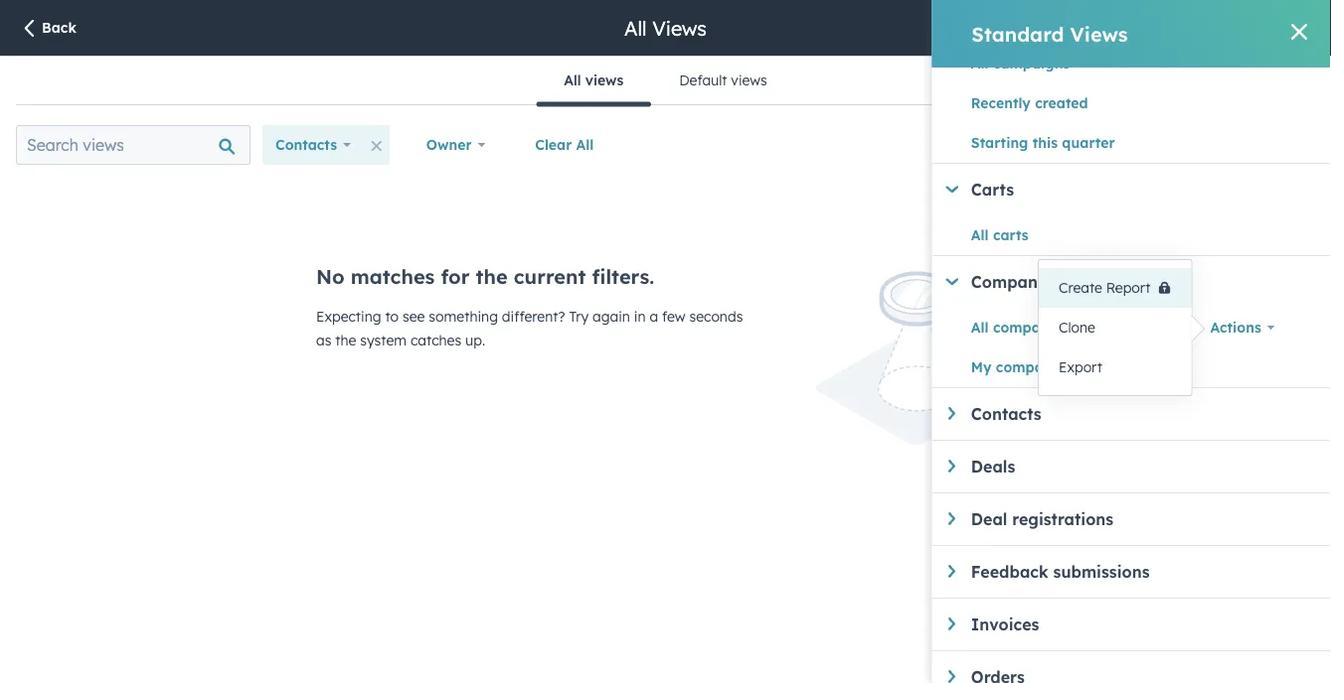Task type: vqa. For each thing, say whether or not it's contained in the screenshot.
left Tara
no



Task type: describe. For each thing, give the bounding box(es) containing it.
caret image for invoices
[[948, 618, 955, 631]]

all views
[[624, 15, 707, 40]]

as
[[316, 332, 331, 349]]

feedback submissions
[[971, 563, 1149, 583]]

no matches for the current filters.
[[316, 264, 654, 289]]

companies button
[[945, 272, 1331, 292]]

submissions
[[1053, 563, 1149, 583]]

caret image for deal registrations
[[948, 513, 955, 526]]

campaigns
[[993, 55, 1069, 72]]

starting this quarter link
[[971, 131, 1197, 155]]

all right clear
[[576, 136, 594, 154]]

carts button
[[945, 180, 1331, 200]]

all for all views
[[624, 15, 647, 40]]

my companies link
[[971, 356, 1197, 380]]

current
[[514, 264, 586, 289]]

0 vertical spatial the
[[476, 264, 508, 289]]

all for all campaigns
[[971, 55, 988, 72]]

views for all views
[[585, 72, 623, 89]]

recently created
[[971, 94, 1088, 112]]

create report
[[1059, 279, 1151, 297]]

registrations
[[1012, 510, 1113, 530]]

for
[[441, 264, 470, 289]]

default views button
[[651, 57, 795, 104]]

views for default views
[[731, 72, 767, 89]]

few
[[662, 308, 685, 326]]

my
[[971, 359, 991, 376]]

close image
[[1291, 24, 1307, 40]]

recently created link
[[971, 91, 1197, 115]]

carts
[[971, 180, 1014, 200]]

all campaigns link
[[971, 52, 1197, 76]]

page section element
[[0, 0, 1331, 56]]

contacts button
[[262, 125, 364, 165]]

invoices
[[971, 615, 1039, 635]]

actions
[[1210, 319, 1261, 337]]

caret image for deals
[[948, 460, 955, 473]]

starting this quarter
[[971, 134, 1115, 152]]

try
[[569, 308, 589, 326]]

this
[[1032, 134, 1057, 152]]

all views button
[[536, 57, 651, 107]]

starting
[[971, 134, 1028, 152]]

all for all carts
[[971, 227, 988, 244]]

quarter
[[1062, 134, 1115, 152]]

the inside expecting to see something different? try again in a few seconds as the system catches up.
[[335, 332, 356, 349]]

all campaigns
[[971, 55, 1069, 72]]

companies for my companies
[[995, 359, 1071, 376]]

up.
[[465, 332, 485, 349]]

expecting
[[316, 308, 381, 326]]

matches
[[351, 264, 435, 289]]

actions button
[[1197, 308, 1287, 348]]

all for all companies
[[971, 319, 988, 337]]

contacts inside popup button
[[275, 136, 337, 154]]

companies for all companies
[[993, 319, 1068, 337]]

Search views search field
[[16, 125, 251, 165]]

carts
[[993, 227, 1028, 244]]

caret image for feedback submissions
[[948, 566, 955, 578]]

companies
[[971, 272, 1059, 292]]



Task type: locate. For each thing, give the bounding box(es) containing it.
feedback submissions button
[[948, 563, 1331, 583]]

companies
[[993, 319, 1068, 337], [995, 359, 1071, 376]]

views up clear all
[[585, 72, 623, 89]]

invoices button
[[948, 615, 1331, 635]]

owner
[[426, 136, 472, 154]]

filters.
[[592, 264, 654, 289]]

all up recently
[[971, 55, 988, 72]]

default
[[679, 72, 727, 89]]

1 horizontal spatial contacts
[[971, 405, 1041, 424]]

1 vertical spatial caret image
[[948, 566, 955, 578]]

contacts button
[[948, 405, 1331, 424]]

export button
[[1039, 348, 1192, 388]]

no
[[316, 264, 345, 289]]

to
[[385, 308, 399, 326]]

all up clear all
[[564, 72, 581, 89]]

1 caret image from the top
[[948, 408, 955, 420]]

2 views from the left
[[731, 72, 767, 89]]

1 vertical spatial the
[[335, 332, 356, 349]]

1 vertical spatial contacts
[[971, 405, 1041, 424]]

0 vertical spatial contacts
[[275, 136, 337, 154]]

the right for on the left top of the page
[[476, 264, 508, 289]]

caret image for companies
[[945, 279, 958, 285]]

2 vertical spatial caret image
[[948, 618, 955, 631]]

views inside button
[[585, 72, 623, 89]]

0 horizontal spatial views
[[652, 15, 707, 40]]

caret image inside the carts dropdown button
[[945, 186, 958, 193]]

views right default
[[731, 72, 767, 89]]

all inside page section element
[[624, 15, 647, 40]]

deals button
[[948, 457, 1331, 477]]

caret image
[[948, 408, 955, 420], [948, 566, 955, 578], [948, 618, 955, 631]]

contacts
[[275, 136, 337, 154], [971, 405, 1041, 424]]

a
[[650, 308, 658, 326]]

companies inside all companies link
[[993, 319, 1068, 337]]

navigation containing all views
[[536, 57, 795, 107]]

1 horizontal spatial views
[[1070, 21, 1128, 46]]

all carts link
[[971, 224, 1197, 248]]

feedback
[[971, 563, 1048, 583]]

caret image
[[945, 186, 958, 193], [945, 279, 958, 285], [948, 460, 955, 473], [948, 513, 955, 526], [948, 671, 955, 684]]

0 horizontal spatial contacts
[[275, 136, 337, 154]]

2 caret image from the top
[[948, 566, 955, 578]]

system
[[360, 332, 407, 349]]

created
[[1035, 94, 1088, 112]]

create
[[1059, 279, 1102, 297]]

views
[[652, 15, 707, 40], [1070, 21, 1128, 46]]

caret image inside contacts dropdown button
[[948, 408, 955, 420]]

views inside page section element
[[652, 15, 707, 40]]

back
[[42, 19, 76, 36]]

1 horizontal spatial the
[[476, 264, 508, 289]]

companies up my companies
[[993, 319, 1068, 337]]

clear all button
[[522, 125, 607, 165]]

all views
[[564, 72, 623, 89]]

back link
[[20, 18, 76, 40]]

all up "my"
[[971, 319, 988, 337]]

0 horizontal spatial the
[[335, 332, 356, 349]]

all for all views
[[564, 72, 581, 89]]

all carts
[[971, 227, 1028, 244]]

something
[[429, 308, 498, 326]]

caret image inside the deal registrations dropdown button
[[948, 513, 955, 526]]

navigation
[[536, 57, 795, 107]]

deal registrations button
[[948, 510, 1331, 530]]

3 caret image from the top
[[948, 618, 955, 631]]

0 vertical spatial caret image
[[948, 408, 955, 420]]

all
[[624, 15, 647, 40], [971, 55, 988, 72], [564, 72, 581, 89], [576, 136, 594, 154], [971, 227, 988, 244], [971, 319, 988, 337]]

default views
[[679, 72, 767, 89]]

owner button
[[413, 125, 498, 165]]

the
[[476, 264, 508, 289], [335, 332, 356, 349]]

0 vertical spatial companies
[[993, 319, 1068, 337]]

caret image inside invoices 'dropdown button'
[[948, 618, 955, 631]]

in
[[634, 308, 646, 326]]

deals
[[971, 457, 1015, 477]]

standard
[[972, 21, 1064, 46]]

expecting to see something different? try again in a few seconds as the system catches up.
[[316, 308, 743, 349]]

the right as
[[335, 332, 356, 349]]

caret image inside deals dropdown button
[[948, 460, 955, 473]]

all companies link
[[971, 316, 1197, 340]]

deal registrations
[[971, 510, 1113, 530]]

clone button
[[1039, 308, 1192, 348]]

views up default
[[652, 15, 707, 40]]

standard views
[[972, 21, 1128, 46]]

my companies
[[971, 359, 1071, 376]]

all companies
[[971, 319, 1068, 337]]

1 horizontal spatial views
[[731, 72, 767, 89]]

clear all
[[535, 136, 594, 154]]

all up all views button
[[624, 15, 647, 40]]

views for standard views
[[1070, 21, 1128, 46]]

clear
[[535, 136, 572, 154]]

0 horizontal spatial views
[[585, 72, 623, 89]]

1 views from the left
[[585, 72, 623, 89]]

views
[[585, 72, 623, 89], [731, 72, 767, 89]]

deal
[[971, 510, 1007, 530]]

see
[[403, 308, 425, 326]]

seconds
[[689, 308, 743, 326]]

caret image for carts
[[945, 186, 958, 193]]

caret image inside feedback submissions dropdown button
[[948, 566, 955, 578]]

report
[[1106, 279, 1151, 297]]

caret image for contacts
[[948, 408, 955, 420]]

views for all views
[[652, 15, 707, 40]]

views up all campaigns link
[[1070, 21, 1128, 46]]

views inside "button"
[[731, 72, 767, 89]]

again
[[592, 308, 630, 326]]

export
[[1059, 359, 1102, 376]]

caret image inside companies dropdown button
[[945, 279, 958, 285]]

create report button
[[1039, 268, 1192, 308]]

different?
[[502, 308, 565, 326]]

1 vertical spatial companies
[[995, 359, 1071, 376]]

companies down all companies
[[995, 359, 1071, 376]]

catches
[[411, 332, 461, 349]]

companies inside my companies link
[[995, 359, 1071, 376]]

all left carts
[[971, 227, 988, 244]]

clone
[[1059, 319, 1095, 337]]

recently
[[971, 94, 1030, 112]]



